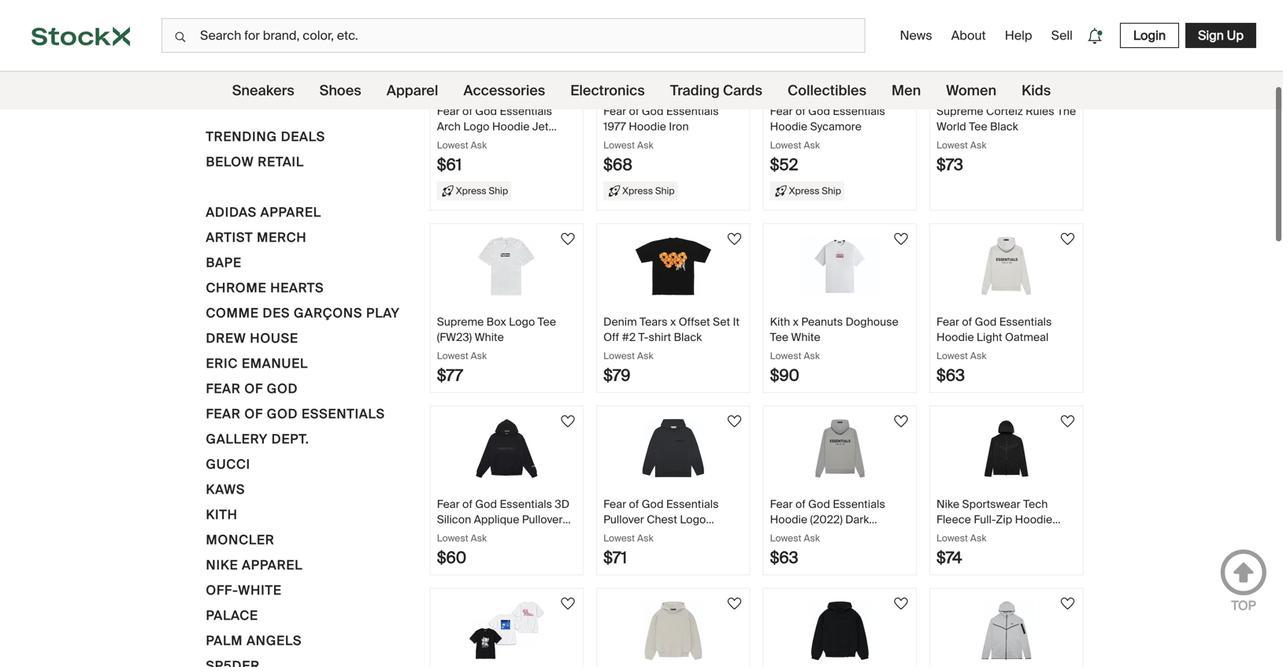 Task type: vqa. For each thing, say whether or not it's contained in the screenshot.


Task type: describe. For each thing, give the bounding box(es) containing it.
lowest inside lowest ask $74
[[937, 532, 968, 544]]

stretch
[[644, 527, 681, 542]]

hoodie inside fear of god essentials hoodie (2022) dark oatmeal
[[770, 512, 808, 527]]

kaws
[[206, 481, 245, 498]]

god for fear of god essentials
[[267, 406, 298, 422]]

ask inside fear of god essentials 1977 hoodie iron lowest ask $68
[[637, 139, 653, 151]]

white for $77
[[475, 330, 504, 344]]

$60
[[437, 548, 466, 568]]

play
[[366, 305, 400, 321]]

tee inside the supreme box logo tee (fw23) white lowest ask $77
[[538, 315, 556, 329]]

0 horizontal spatial trading cards
[[206, 28, 318, 44]]

essentials for fear of god essentials 3d silicon applique pullover hoodie dark slate/stretch limo/black
[[500, 497, 552, 512]]

lowest inside kith x peanuts doghouse tee white lowest ask $90
[[770, 350, 802, 362]]

sneakers link
[[232, 72, 294, 109]]

fear for fear of god essentials pullover chest logo hoodie stretch limo/black
[[603, 497, 626, 512]]

tee inside supreme corteiz rules the world tee black lowest ask $73
[[969, 119, 987, 134]]

artist
[[206, 229, 253, 246]]

collectibles button
[[206, 51, 308, 76]]

below retail
[[206, 154, 304, 170]]

merch
[[257, 229, 307, 246]]

fear for fear of god essentials hoodie (2022) dark oatmeal
[[770, 497, 793, 512]]

denim tears x offset set it off #2 t-shirt black lowest ask $79
[[603, 315, 740, 386]]

xpress for $61
[[456, 185, 486, 197]]

adidas
[[206, 204, 257, 221]]

fear for fear of god essentials 3d silicon applique pullover hoodie dark slate/stretch limo/black
[[437, 497, 460, 512]]

kids link
[[1022, 72, 1051, 109]]

light
[[977, 330, 1002, 344]]

fear for fear of god essentials hoodie sycamore lowest ask $52
[[770, 104, 793, 119]]

hoodie inside "fear of god essentials 3d silicon applique pullover hoodie dark slate/stretch limo/black"
[[437, 527, 474, 542]]

follow image for $52
[[892, 19, 911, 38]]

$90
[[770, 365, 799, 386]]

electronics inside "product category switcher" element
[[570, 82, 645, 100]]

of for fear of god essentials arch logo hoodie jet black
[[462, 104, 473, 119]]

god for fear of god essentials arch logo hoodie jet black
[[475, 104, 497, 119]]

gucci button
[[206, 454, 251, 480]]

about link
[[945, 21, 992, 50]]

logo inside fear of god essentials arch logo hoodie jet black
[[463, 119, 490, 134]]

pullover inside "fear of god essentials 3d silicon applique pullover hoodie dark slate/stretch limo/black"
[[522, 512, 563, 527]]

adidas apparel
[[206, 204, 321, 221]]

ask inside the supreme box logo tee (fw23) white lowest ask $77
[[471, 350, 487, 362]]

house
[[250, 330, 298, 347]]

trending deals button
[[206, 127, 325, 152]]

accessories inside "product category switcher" element
[[463, 82, 545, 100]]

follow image for $68
[[725, 19, 744, 38]]

retail
[[258, 154, 304, 170]]

sign
[[1198, 27, 1224, 44]]

god for fear of god essentials 1977 hoodie iron lowest ask $68
[[642, 104, 664, 119]]

jet
[[532, 119, 549, 134]]

ask inside lowest ask $61
[[471, 139, 487, 151]]

limo/black inside "fear of god essentials 3d silicon applique pullover hoodie dark slate/stretch limo/black"
[[437, 543, 495, 557]]

xpress for $68
[[622, 185, 653, 197]]

fear for fear of god essentials 1977 hoodie iron lowest ask $68
[[603, 104, 626, 119]]

nike for nike sportswear tech fleece full-zip hoodie black
[[937, 497, 960, 512]]

supreme box logo tee (fw23) white lowest ask $77
[[437, 315, 556, 386]]

women link
[[946, 72, 996, 109]]

fear of god essentials arch logo hoodie jet black
[[437, 104, 552, 149]]

white inside button
[[238, 582, 282, 599]]

garçons
[[294, 305, 363, 321]]

xpress ship for $68
[[622, 185, 675, 197]]

fear for fear of god essentials hoodie light oatmeal lowest ask $63
[[937, 315, 959, 329]]

1977
[[603, 119, 626, 134]]

trading cards link
[[670, 72, 762, 109]]

supreme corteiz rules the world tee black lowest ask $73
[[937, 104, 1076, 175]]

peanuts
[[801, 315, 843, 329]]

help link
[[999, 21, 1039, 50]]

bape
[[206, 254, 242, 271]]

men
[[892, 82, 921, 100]]

cards inside "product category switcher" element
[[723, 82, 762, 100]]

ask inside fear of god essentials hoodie sycamore lowest ask $52
[[804, 139, 820, 151]]

nike for nike apparel
[[206, 557, 238, 573]]

hoodie inside fear of god essentials arch logo hoodie jet black
[[492, 119, 530, 134]]

xpress ship for $61
[[456, 185, 508, 197]]

palace
[[206, 607, 258, 624]]

up
[[1227, 27, 1244, 44]]

$63 inside fear of god essentials hoodie light oatmeal lowest ask $63
[[937, 365, 965, 386]]

fear of god essentials
[[206, 406, 385, 422]]

$63 inside lowest ask $63
[[770, 548, 798, 568]]

of for fear of god essentials hoodie sycamore lowest ask $52
[[796, 104, 806, 119]]

fear of god essentials hoodie (2022) dark oatmeal
[[770, 497, 885, 542]]

t-
[[638, 330, 649, 344]]

supreme for ask
[[937, 104, 984, 119]]

trading cards inside "product category switcher" element
[[670, 82, 762, 100]]

god for fear of god essentials pullover chest logo hoodie stretch limo/black
[[642, 497, 664, 512]]

limo/black inside fear of god essentials pullover chest logo hoodie stretch limo/black
[[684, 527, 741, 542]]

gallery
[[206, 431, 268, 447]]

of for fear of god essentials 1977 hoodie iron lowest ask $68
[[629, 104, 639, 119]]

of for fear of god essentials pullover chest logo hoodie stretch limo/black
[[629, 497, 639, 512]]

corteiz
[[986, 104, 1023, 119]]

fear of god essentials arch logo hoodie jet black image
[[452, 26, 562, 85]]

off-white button
[[206, 581, 282, 606]]

ask inside lowest ask $74
[[970, 532, 987, 544]]

electronics link
[[570, 72, 645, 109]]

the
[[1057, 104, 1076, 119]]

pullover inside fear of god essentials pullover chest logo hoodie stretch limo/black
[[603, 512, 644, 527]]

news
[[900, 27, 932, 44]]

trading inside button
[[206, 28, 268, 44]]

apparel for adidas apparel
[[261, 204, 321, 221]]

drew house
[[206, 330, 298, 347]]

god for fear of god essentials hoodie (2022) dark oatmeal
[[808, 497, 830, 512]]

3d
[[555, 497, 569, 512]]

artist merch
[[206, 229, 307, 246]]

essentials for fear of god essentials hoodie (2022) dark oatmeal
[[833, 497, 885, 512]]

eric emanuel
[[206, 355, 308, 372]]

hoodie inside nike sportswear tech fleece full-zip hoodie black
[[1015, 512, 1053, 527]]

kaws x uniqlo ut short sleeve graphic t-shirt set (asia sizing) white/black image
[[452, 601, 562, 660]]

sign up
[[1198, 27, 1244, 44]]

fear of god essentials button
[[206, 404, 385, 429]]

lowest inside fear of god essentials hoodie sycamore lowest ask $52
[[770, 139, 802, 151]]

lowest inside fear of god essentials 1977 hoodie iron lowest ask $68
[[603, 139, 635, 151]]

fear for fear of god essentials arch logo hoodie jet black
[[437, 104, 460, 119]]

(2022)
[[810, 512, 843, 527]]

login button
[[1120, 23, 1179, 48]]

comme
[[206, 305, 259, 321]]

dark inside "fear of god essentials 3d silicon applique pullover hoodie dark slate/stretch limo/black"
[[477, 527, 501, 542]]

palm angels
[[206, 633, 302, 649]]

dept.
[[272, 431, 309, 447]]

tee inside kith x peanuts doghouse tee white lowest ask $90
[[770, 330, 789, 344]]

off-white
[[206, 582, 282, 599]]

ask inside lowest ask $71
[[637, 532, 653, 544]]

denim tears x offset set it off #2 t-shirt black image
[[618, 237, 729, 296]]

supreme box logo tee (fw23) white image
[[452, 237, 562, 296]]

supreme corteiz rules the world tee black image
[[951, 26, 1062, 85]]

tech
[[1023, 497, 1048, 512]]

0 horizontal spatial electronics
[[206, 2, 302, 19]]

kith x peanuts doghouse tee white lowest ask $90
[[770, 315, 899, 386]]

hoodie inside fear of god essentials 1977 hoodie iron lowest ask $68
[[629, 119, 666, 134]]

x inside denim tears x offset set it off #2 t-shirt black lowest ask $79
[[670, 315, 676, 329]]

ask inside the lowest ask $60
[[471, 532, 487, 544]]

xpress for $52
[[789, 185, 820, 197]]

sneakers
[[232, 82, 294, 100]]

follow image for $61
[[559, 19, 577, 38]]

tears
[[640, 315, 668, 329]]

hoodie inside fear of god essentials hoodie light oatmeal lowest ask $63
[[937, 330, 974, 344]]

shoes link
[[320, 72, 361, 109]]

fear of god button
[[206, 379, 298, 404]]

ship for $52
[[822, 185, 841, 197]]

trending
[[206, 128, 277, 145]]

lowest inside lowest ask $71
[[603, 532, 635, 544]]

logo inside the supreme box logo tee (fw23) white lowest ask $77
[[509, 315, 535, 329]]

trading inside "product category switcher" element
[[670, 82, 720, 100]]

0 horizontal spatial collectibles
[[206, 53, 308, 69]]

essentials for fear of god essentials hoodie light oatmeal lowest ask $63
[[999, 315, 1052, 329]]

ship for $61
[[489, 185, 508, 197]]

artist merch button
[[206, 228, 307, 253]]

collectibles link
[[788, 72, 866, 109]]

off-
[[206, 582, 238, 599]]

essentials for fear of god essentials 1977 hoodie iron lowest ask $68
[[666, 104, 719, 119]]

sportswear
[[962, 497, 1021, 512]]

of for fear of god essentials
[[245, 406, 263, 422]]

drew
[[206, 330, 246, 347]]

stockx logo image
[[32, 27, 130, 46]]

off
[[603, 330, 619, 344]]

god for fear of god essentials hoodie sycamore lowest ask $52
[[808, 104, 830, 119]]

lowest ask $60
[[437, 532, 487, 568]]

$73
[[937, 155, 963, 175]]

kith for kith
[[206, 506, 238, 523]]



Task type: locate. For each thing, give the bounding box(es) containing it.
0 vertical spatial oatmeal
[[1005, 330, 1049, 344]]

essentials for fear of god essentials hoodie sycamore lowest ask $52
[[833, 104, 885, 119]]

palm angels button
[[206, 631, 302, 656]]

0 vertical spatial cards
[[271, 28, 318, 44]]

fear of god essentials hoodie silver cloud image
[[618, 601, 729, 660]]

lowest inside supreme corteiz rules the world tee black lowest ask $73
[[937, 139, 968, 151]]

1 horizontal spatial cards
[[723, 82, 762, 100]]

essentials up light
[[999, 315, 1052, 329]]

god inside fear of god essentials pullover chest logo hoodie stretch limo/black
[[642, 497, 664, 512]]

trading cards button
[[206, 26, 318, 51]]

lowest inside lowest ask $61
[[437, 139, 468, 151]]

sign up button
[[1186, 23, 1256, 48]]

hoodie up $71
[[603, 527, 641, 542]]

ship down fear of god essentials arch logo hoodie jet black
[[489, 185, 508, 197]]

chrome
[[206, 280, 267, 296]]

2 pullover from the left
[[603, 512, 644, 527]]

god inside fear of god essentials hoodie sycamore lowest ask $52
[[808, 104, 830, 119]]

2 horizontal spatial tee
[[969, 119, 987, 134]]

2 xpress ship from the left
[[622, 185, 675, 197]]

1 horizontal spatial limo/black
[[684, 527, 741, 542]]

ask down "product category switcher" element
[[637, 139, 653, 151]]

3 xpress ship from the left
[[789, 185, 841, 197]]

of inside fear of god essentials hoodie light oatmeal lowest ask $63
[[962, 315, 972, 329]]

collectibles
[[206, 53, 308, 69], [788, 82, 866, 100]]

1 x from the left
[[670, 315, 676, 329]]

notification unread icon image
[[1084, 25, 1106, 47]]

arch
[[437, 119, 461, 134]]

trading down the electronics button
[[206, 28, 268, 44]]

god for fear of god
[[267, 380, 298, 397]]

0 vertical spatial supreme
[[937, 104, 984, 119]]

fear inside fear of god essentials hoodie light oatmeal lowest ask $63
[[937, 315, 959, 329]]

des
[[263, 305, 290, 321]]

lowest inside lowest ask $63
[[770, 532, 802, 544]]

fear inside fear of god essentials 1977 hoodie iron lowest ask $68
[[603, 104, 626, 119]]

0 horizontal spatial logo
[[463, 119, 490, 134]]

white inside the supreme box logo tee (fw23) white lowest ask $77
[[475, 330, 504, 344]]

xpress ship down "$68" at the left of page
[[622, 185, 675, 197]]

nike apparel
[[206, 557, 303, 573]]

1 vertical spatial collectibles
[[788, 82, 866, 100]]

nike up off-
[[206, 557, 238, 573]]

dark right (2022)
[[845, 512, 869, 527]]

1 vertical spatial $63
[[770, 548, 798, 568]]

kith left peanuts
[[770, 315, 790, 329]]

supreme for $77
[[437, 315, 484, 329]]

apparel link
[[387, 72, 438, 109]]

god inside "button"
[[267, 406, 298, 422]]

fear up 1977
[[603, 104, 626, 119]]

ask inside fear of god essentials hoodie light oatmeal lowest ask $63
[[970, 350, 987, 362]]

nike sportswear tech fleece full-zip hoodie heather grey/black image
[[951, 601, 1062, 660]]

2 ship from the left
[[655, 185, 675, 197]]

ship down fear of god essentials hoodie sycamore lowest ask $52
[[822, 185, 841, 197]]

sell
[[1051, 27, 1073, 44]]

fear up gallery
[[206, 406, 241, 422]]

fear inside fear of god button
[[206, 380, 241, 397]]

chrome hearts button
[[206, 278, 324, 303]]

lowest inside the lowest ask $60
[[437, 532, 468, 544]]

0 horizontal spatial nike
[[206, 557, 238, 573]]

$63
[[937, 365, 965, 386], [770, 548, 798, 568]]

chest
[[647, 512, 677, 527]]

god inside fear of god essentials hoodie light oatmeal lowest ask $63
[[975, 315, 997, 329]]

ask down full-
[[970, 532, 987, 544]]

women
[[946, 82, 996, 100]]

of for fear of god
[[245, 380, 263, 397]]

palm
[[206, 633, 243, 649]]

3 ship from the left
[[822, 185, 841, 197]]

1 horizontal spatial nike
[[937, 497, 960, 512]]

tee right box
[[538, 315, 556, 329]]

offset
[[679, 315, 710, 329]]

moncler
[[206, 532, 275, 548]]

essentials up the jet
[[500, 104, 552, 119]]

black
[[990, 119, 1018, 134], [437, 134, 465, 149], [674, 330, 702, 344], [937, 527, 965, 542]]

god inside fear of god essentials hoodie (2022) dark oatmeal
[[808, 497, 830, 512]]

apparel inside nike apparel button
[[242, 557, 303, 573]]

fear inside fear of god essentials arch logo hoodie jet black
[[437, 104, 460, 119]]

lowest
[[437, 139, 468, 151], [603, 139, 635, 151], [770, 139, 802, 151], [937, 139, 968, 151], [437, 350, 468, 362], [603, 350, 635, 362], [770, 350, 802, 362], [937, 350, 968, 362], [437, 532, 468, 544], [603, 532, 635, 544], [770, 532, 802, 544], [937, 532, 968, 544]]

Search... search field
[[161, 18, 865, 53]]

follow image for $63
[[1058, 230, 1077, 249]]

supreme up world
[[937, 104, 984, 119]]

of inside fear of god essentials hoodie sycamore lowest ask $52
[[796, 104, 806, 119]]

hoodie down the silicon
[[437, 527, 474, 542]]

below
[[206, 154, 254, 170]]

sell link
[[1045, 21, 1079, 50]]

hoodie inside fear of god essentials hoodie sycamore lowest ask $52
[[770, 119, 808, 134]]

0 horizontal spatial $63
[[770, 548, 798, 568]]

hoodie up $52
[[770, 119, 808, 134]]

ask down applique
[[471, 532, 487, 544]]

1 xpress from the left
[[456, 185, 486, 197]]

deals
[[281, 128, 325, 145]]

of for fear of god essentials 3d silicon applique pullover hoodie dark slate/stretch limo/black
[[462, 497, 473, 512]]

chrome hearts
[[206, 280, 324, 296]]

fear of god essentials pullover chest logo hoodie stretch limo/black
[[603, 497, 741, 542]]

cards
[[271, 28, 318, 44], [723, 82, 762, 100]]

1 horizontal spatial supreme
[[937, 104, 984, 119]]

ask down (fw23)
[[471, 350, 487, 362]]

fear of god essentials hoodie jet black image
[[785, 601, 895, 660]]

0 horizontal spatial trading
[[206, 28, 268, 44]]

kaws button
[[206, 480, 245, 505]]

of for fear of god essentials hoodie (2022) dark oatmeal
[[796, 497, 806, 512]]

fear of god essentials 3d silicon applique pullover hoodie dark slate/stretch limo/black image
[[452, 419, 562, 478]]

1 horizontal spatial logo
[[509, 315, 535, 329]]

ask down corteiz
[[970, 139, 987, 151]]

fear of god essentials hoodie light oatmeal image
[[951, 237, 1062, 296]]

follow image for $77
[[559, 230, 577, 249]]

hoodie down tech
[[1015, 512, 1053, 527]]

apparel inside "product category switcher" element
[[387, 82, 438, 100]]

eric
[[206, 355, 238, 372]]

0 horizontal spatial kith
[[206, 506, 238, 523]]

denim
[[603, 315, 637, 329]]

1 xpress ship from the left
[[456, 185, 508, 197]]

god inside button
[[267, 380, 298, 397]]

pullover up lowest ask $71
[[603, 512, 644, 527]]

essentials for fear of god essentials
[[302, 406, 385, 422]]

electronics up 1977
[[570, 82, 645, 100]]

stockx logo link
[[0, 0, 161, 71]]

comme des garçons play button
[[206, 303, 400, 328]]

men link
[[892, 72, 921, 109]]

oatmeal inside fear of god essentials hoodie (2022) dark oatmeal
[[770, 527, 814, 542]]

gucci
[[206, 456, 251, 473]]

hoodie left the jet
[[492, 119, 530, 134]]

god for fear of god essentials 3d silicon applique pullover hoodie dark slate/stretch limo/black
[[475, 497, 497, 512]]

fear up lowest ask $71
[[603, 497, 626, 512]]

tee right world
[[969, 119, 987, 134]]

fear of god essentials hoodie light oatmeal lowest ask $63
[[937, 315, 1052, 386]]

accessories up fear of god essentials arch logo hoodie jet black
[[463, 82, 545, 100]]

fear of god essentials 3d silicon applique pullover hoodie dark slate/stretch limo/black
[[437, 497, 571, 557]]

tee up $90
[[770, 330, 789, 344]]

limo/black right "stretch"
[[684, 527, 741, 542]]

fear up the silicon
[[437, 497, 460, 512]]

1 vertical spatial dark
[[477, 527, 501, 542]]

1 pullover from the left
[[522, 512, 563, 527]]

white for $90
[[791, 330, 820, 344]]

black down offset
[[674, 330, 702, 344]]

comme des garçons play
[[206, 305, 400, 321]]

of for fear of god essentials hoodie light oatmeal lowest ask $63
[[962, 315, 972, 329]]

apparel up 'merch'
[[261, 204, 321, 221]]

0 horizontal spatial cards
[[271, 28, 318, 44]]

essentials inside fear of god essentials arch logo hoodie jet black
[[500, 104, 552, 119]]

1 vertical spatial electronics
[[570, 82, 645, 100]]

xpress ship down lowest ask $61
[[456, 185, 508, 197]]

follow image
[[725, 230, 744, 249], [559, 412, 577, 431], [725, 412, 744, 431], [892, 412, 911, 431], [1058, 412, 1077, 431], [559, 594, 577, 613], [892, 594, 911, 613], [1058, 594, 1077, 613]]

fear up arch
[[437, 104, 460, 119]]

1 horizontal spatial accessories
[[463, 82, 545, 100]]

collectibles up the 'sycamore'
[[788, 82, 866, 100]]

essentials inside fear of god essentials hoodie sycamore lowest ask $52
[[833, 104, 885, 119]]

2 horizontal spatial ship
[[822, 185, 841, 197]]

0 vertical spatial nike
[[937, 497, 960, 512]]

essentials up chest at the right
[[666, 497, 719, 512]]

trading cards down the electronics button
[[206, 28, 318, 44]]

hoodie left iron
[[629, 119, 666, 134]]

white down nike apparel button
[[238, 582, 282, 599]]

0 horizontal spatial ship
[[489, 185, 508, 197]]

nike sportswear tech fleece full-zip hoodie black image
[[951, 419, 1062, 478]]

logo right arch
[[463, 119, 490, 134]]

collectibles inside "product category switcher" element
[[788, 82, 866, 100]]

of inside fear of god essentials 1977 hoodie iron lowest ask $68
[[629, 104, 639, 119]]

2 horizontal spatial logo
[[680, 512, 706, 527]]

1 vertical spatial oatmeal
[[770, 527, 814, 542]]

$61
[[437, 155, 462, 175]]

adidas apparel button
[[206, 202, 321, 228]]

xpress ship down $52
[[789, 185, 841, 197]]

product category switcher element
[[0, 72, 1283, 109]]

ask down accessories "link"
[[471, 139, 487, 151]]

ask down peanuts
[[804, 350, 820, 362]]

essentials inside fear of god essentials hoodie light oatmeal lowest ask $63
[[999, 315, 1052, 329]]

fear for fear of god essentials
[[206, 406, 241, 422]]

essentials for fear of god essentials pullover chest logo hoodie stretch limo/black
[[666, 497, 719, 512]]

1 horizontal spatial collectibles
[[788, 82, 866, 100]]

silicon
[[437, 512, 471, 527]]

essentials up the 'sycamore'
[[833, 104, 885, 119]]

1 horizontal spatial $63
[[937, 365, 965, 386]]

follow image for $73
[[1058, 19, 1077, 38]]

0 horizontal spatial dark
[[477, 527, 501, 542]]

oatmeal
[[1005, 330, 1049, 344], [770, 527, 814, 542]]

2 horizontal spatial white
[[791, 330, 820, 344]]

of inside fear of god essentials "button"
[[245, 406, 263, 422]]

0 vertical spatial trading
[[206, 28, 268, 44]]

oatmeal inside fear of god essentials hoodie light oatmeal lowest ask $63
[[1005, 330, 1049, 344]]

0 horizontal spatial x
[[670, 315, 676, 329]]

apparel for nike apparel
[[242, 557, 303, 573]]

0 horizontal spatial tee
[[538, 315, 556, 329]]

xpress down "$68" at the left of page
[[622, 185, 653, 197]]

ask inside lowest ask $63
[[804, 532, 820, 544]]

#2
[[622, 330, 636, 344]]

2 vertical spatial apparel
[[242, 557, 303, 573]]

apparel up off-white
[[242, 557, 303, 573]]

ask inside supreme corteiz rules the world tee black lowest ask $73
[[970, 139, 987, 151]]

xpress ship for $52
[[789, 185, 841, 197]]

ask down chest at the right
[[637, 532, 653, 544]]

black inside supreme corteiz rules the world tee black lowest ask $73
[[990, 119, 1018, 134]]

essentials inside "fear of god essentials 3d silicon applique pullover hoodie dark slate/stretch limo/black"
[[500, 497, 552, 512]]

nike inside nike sportswear tech fleece full-zip hoodie black
[[937, 497, 960, 512]]

supreme inside supreme corteiz rules the world tee black lowest ask $73
[[937, 104, 984, 119]]

dark down applique
[[477, 527, 501, 542]]

of inside "fear of god essentials 3d silicon applique pullover hoodie dark slate/stretch limo/black"
[[462, 497, 473, 512]]

0 vertical spatial collectibles
[[206, 53, 308, 69]]

set
[[713, 315, 730, 329]]

essentials up slate/stretch
[[500, 497, 552, 512]]

hoodie up lowest ask $63
[[770, 512, 808, 527]]

xpress down $52
[[789, 185, 820, 197]]

1 horizontal spatial xpress ship
[[622, 185, 675, 197]]

follow image for $90
[[892, 230, 911, 249]]

limo/black
[[684, 527, 741, 542], [437, 543, 495, 557]]

black inside fear of god essentials arch logo hoodie jet black
[[437, 134, 465, 149]]

logo inside fear of god essentials pullover chest logo hoodie stretch limo/black
[[680, 512, 706, 527]]

trading up iron
[[670, 82, 720, 100]]

nike inside button
[[206, 557, 238, 573]]

ask down the 'sycamore'
[[804, 139, 820, 151]]

fear for fear of god
[[206, 380, 241, 397]]

0 vertical spatial apparel
[[387, 82, 438, 100]]

logo right box
[[509, 315, 535, 329]]

2 vertical spatial logo
[[680, 512, 706, 527]]

(fw23)
[[437, 330, 472, 344]]

black down the fleece
[[937, 527, 965, 542]]

trending deals
[[206, 128, 325, 145]]

fear of god essentials 1977 hoodie iron image
[[618, 26, 729, 85]]

1 vertical spatial supreme
[[437, 315, 484, 329]]

1 vertical spatial trading
[[670, 82, 720, 100]]

essentials up (2022)
[[833, 497, 885, 512]]

1 horizontal spatial white
[[475, 330, 504, 344]]

1 vertical spatial nike
[[206, 557, 238, 573]]

lowest inside the supreme box logo tee (fw23) white lowest ask $77
[[437, 350, 468, 362]]

0 horizontal spatial xpress ship
[[456, 185, 508, 197]]

0 vertical spatial kith
[[770, 315, 790, 329]]

nike up the fleece
[[937, 497, 960, 512]]

lowest ask $61
[[437, 139, 487, 175]]

ask inside kith x peanuts doghouse tee white lowest ask $90
[[804, 350, 820, 362]]

white inside kith x peanuts doghouse tee white lowest ask $90
[[791, 330, 820, 344]]

dark inside fear of god essentials hoodie (2022) dark oatmeal
[[845, 512, 869, 527]]

trading
[[206, 28, 268, 44], [670, 82, 720, 100]]

supreme up (fw23)
[[437, 315, 484, 329]]

x inside kith x peanuts doghouse tee white lowest ask $90
[[793, 315, 799, 329]]

kith x peanuts doghouse tee white image
[[785, 237, 895, 296]]

fear up $52
[[770, 104, 793, 119]]

fear up lowest ask $63
[[770, 497, 793, 512]]

hoodie inside fear of god essentials pullover chest logo hoodie stretch limo/black
[[603, 527, 641, 542]]

supreme
[[937, 104, 984, 119], [437, 315, 484, 329]]

of inside fear of god essentials hoodie (2022) dark oatmeal
[[796, 497, 806, 512]]

1 ship from the left
[[489, 185, 508, 197]]

supreme inside the supreme box logo tee (fw23) white lowest ask $77
[[437, 315, 484, 329]]

2 x from the left
[[793, 315, 799, 329]]

1 horizontal spatial trading cards
[[670, 82, 762, 100]]

follow image
[[559, 19, 577, 38], [725, 19, 744, 38], [892, 19, 911, 38], [1058, 19, 1077, 38], [559, 230, 577, 249], [892, 230, 911, 249], [1058, 230, 1077, 249], [725, 594, 744, 613]]

1 vertical spatial apparel
[[261, 204, 321, 221]]

fear of god essentials hoodie sycamore image
[[785, 26, 895, 85]]

0 vertical spatial trading cards
[[206, 28, 318, 44]]

trading cards up iron
[[670, 82, 762, 100]]

login
[[1133, 27, 1166, 44]]

xpress ship
[[456, 185, 508, 197], [622, 185, 675, 197], [789, 185, 841, 197]]

god inside fear of god essentials arch logo hoodie jet black
[[475, 104, 497, 119]]

world
[[937, 119, 966, 134]]

god inside "fear of god essentials 3d silicon applique pullover hoodie dark slate/stretch limo/black"
[[475, 497, 497, 512]]

apparel inside adidas apparel button
[[261, 204, 321, 221]]

1 horizontal spatial electronics
[[570, 82, 645, 100]]

white down peanuts
[[791, 330, 820, 344]]

1 horizontal spatial oatmeal
[[1005, 330, 1049, 344]]

fear of god essentials pullover chest logo hoodie stretch limo/black image
[[618, 419, 729, 478]]

2 horizontal spatial xpress
[[789, 185, 820, 197]]

0 vertical spatial logo
[[463, 119, 490, 134]]

0 horizontal spatial oatmeal
[[770, 527, 814, 542]]

1 horizontal spatial x
[[793, 315, 799, 329]]

angels
[[247, 633, 302, 649]]

0 horizontal spatial white
[[238, 582, 282, 599]]

0 vertical spatial electronics
[[206, 2, 302, 19]]

$52
[[770, 155, 798, 175]]

2 xpress from the left
[[622, 185, 653, 197]]

ship for $68
[[655, 185, 675, 197]]

1 horizontal spatial pullover
[[603, 512, 644, 527]]

ask down light
[[970, 350, 987, 362]]

trading cards
[[206, 28, 318, 44], [670, 82, 762, 100]]

kith down kaws button
[[206, 506, 238, 523]]

fleece
[[937, 512, 971, 527]]

cards inside button
[[271, 28, 318, 44]]

1 horizontal spatial kith
[[770, 315, 790, 329]]

zip
[[996, 512, 1012, 527]]

1 vertical spatial cards
[[723, 82, 762, 100]]

kids
[[1022, 82, 1051, 100]]

palace button
[[206, 606, 258, 631]]

lowest inside fear of god essentials hoodie light oatmeal lowest ask $63
[[937, 350, 968, 362]]

0 horizontal spatial limo/black
[[437, 543, 495, 557]]

fear inside fear of god essentials "button"
[[206, 406, 241, 422]]

kith for kith x peanuts doghouse tee white lowest ask $90
[[770, 315, 790, 329]]

collectibles down trading cards button
[[206, 53, 308, 69]]

bape button
[[206, 253, 242, 278]]

fear inside fear of god essentials pullover chest logo hoodie stretch limo/black
[[603, 497, 626, 512]]

fear right doghouse
[[937, 315, 959, 329]]

1 horizontal spatial dark
[[845, 512, 869, 527]]

ask inside denim tears x offset set it off #2 t-shirt black lowest ask $79
[[637, 350, 653, 362]]

god for fear of god essentials hoodie light oatmeal lowest ask $63
[[975, 315, 997, 329]]

top
[[1231, 597, 1256, 614]]

1 vertical spatial trading cards
[[670, 82, 762, 100]]

x right "tears"
[[670, 315, 676, 329]]

1 horizontal spatial trading
[[670, 82, 720, 100]]

0 horizontal spatial accessories
[[206, 78, 303, 95]]

kith
[[770, 315, 790, 329], [206, 506, 238, 523]]

essentials up 'dept.'
[[302, 406, 385, 422]]

box
[[487, 315, 506, 329]]

limo/black down the silicon
[[437, 543, 495, 557]]

black inside denim tears x offset set it off #2 t-shirt black lowest ask $79
[[674, 330, 702, 344]]

apparel up arch
[[387, 82, 438, 100]]

fear inside "fear of god essentials 3d silicon applique pullover hoodie dark slate/stretch limo/black"
[[437, 497, 460, 512]]

electronics up trading cards button
[[206, 2, 302, 19]]

essentials
[[500, 104, 552, 119], [666, 104, 719, 119], [833, 104, 885, 119], [999, 315, 1052, 329], [302, 406, 385, 422], [500, 497, 552, 512], [666, 497, 719, 512], [833, 497, 885, 512]]

0 horizontal spatial xpress
[[456, 185, 486, 197]]

hoodie left light
[[937, 330, 974, 344]]

nike apparel button
[[206, 555, 303, 581]]

fear of god essentials hoodie (2022) dark oatmeal image
[[785, 419, 895, 478]]

1 vertical spatial kith
[[206, 506, 238, 523]]

3 xpress from the left
[[789, 185, 820, 197]]

essentials inside fear of god essentials hoodie (2022) dark oatmeal
[[833, 497, 885, 512]]

kith button
[[206, 505, 238, 530]]

god inside fear of god essentials 1977 hoodie iron lowest ask $68
[[642, 104, 664, 119]]

essentials inside fear of god essentials pullover chest logo hoodie stretch limo/black
[[666, 497, 719, 512]]

help
[[1005, 27, 1032, 44]]

tee
[[969, 119, 987, 134], [538, 315, 556, 329], [770, 330, 789, 344]]

accessories button
[[206, 76, 303, 102]]

essentials for fear of god essentials arch logo hoodie jet black
[[500, 104, 552, 119]]

news link
[[894, 21, 939, 50]]

kith inside kith x peanuts doghouse tee white lowest ask $90
[[770, 315, 790, 329]]

logo right chest at the right
[[680, 512, 706, 527]]

xpress down $61
[[456, 185, 486, 197]]

black inside nike sportswear tech fleece full-zip hoodie black
[[937, 527, 965, 542]]

fear inside fear of god essentials hoodie sycamore lowest ask $52
[[770, 104, 793, 119]]

0 horizontal spatial supreme
[[437, 315, 484, 329]]

lowest inside denim tears x offset set it off #2 t-shirt black lowest ask $79
[[603, 350, 635, 362]]

1 horizontal spatial tee
[[770, 330, 789, 344]]

dark
[[845, 512, 869, 527], [477, 527, 501, 542]]

ask down t-
[[637, 350, 653, 362]]

back to top image
[[1220, 549, 1267, 596]]

essentials inside fear of god essentials "button"
[[302, 406, 385, 422]]

white down box
[[475, 330, 504, 344]]

0 horizontal spatial pullover
[[522, 512, 563, 527]]

oatmeal right light
[[1005, 330, 1049, 344]]

essentials up iron
[[666, 104, 719, 119]]

lowest ask $63
[[770, 532, 820, 568]]

x left peanuts
[[793, 315, 799, 329]]

fear down the "eric"
[[206, 380, 241, 397]]

moncler button
[[206, 530, 275, 555]]

pullover up slate/stretch
[[522, 512, 563, 527]]

1 horizontal spatial ship
[[655, 185, 675, 197]]

of inside fear of god essentials pullover chest logo hoodie stretch limo/black
[[629, 497, 639, 512]]

iron
[[669, 119, 689, 134]]

accessories down collectibles button
[[206, 78, 303, 95]]

essentials inside fear of god essentials 1977 hoodie iron lowest ask $68
[[666, 104, 719, 119]]

ship down fear of god essentials 1977 hoodie iron lowest ask $68
[[655, 185, 675, 197]]

ask down (2022)
[[804, 532, 820, 544]]

1 horizontal spatial xpress
[[622, 185, 653, 197]]

drew house button
[[206, 328, 298, 354]]

2 horizontal spatial xpress ship
[[789, 185, 841, 197]]

black down corteiz
[[990, 119, 1018, 134]]

0 vertical spatial dark
[[845, 512, 869, 527]]

1 vertical spatial logo
[[509, 315, 535, 329]]

0 vertical spatial $63
[[937, 365, 965, 386]]

oatmeal down (2022)
[[770, 527, 814, 542]]

black down arch
[[437, 134, 465, 149]]



